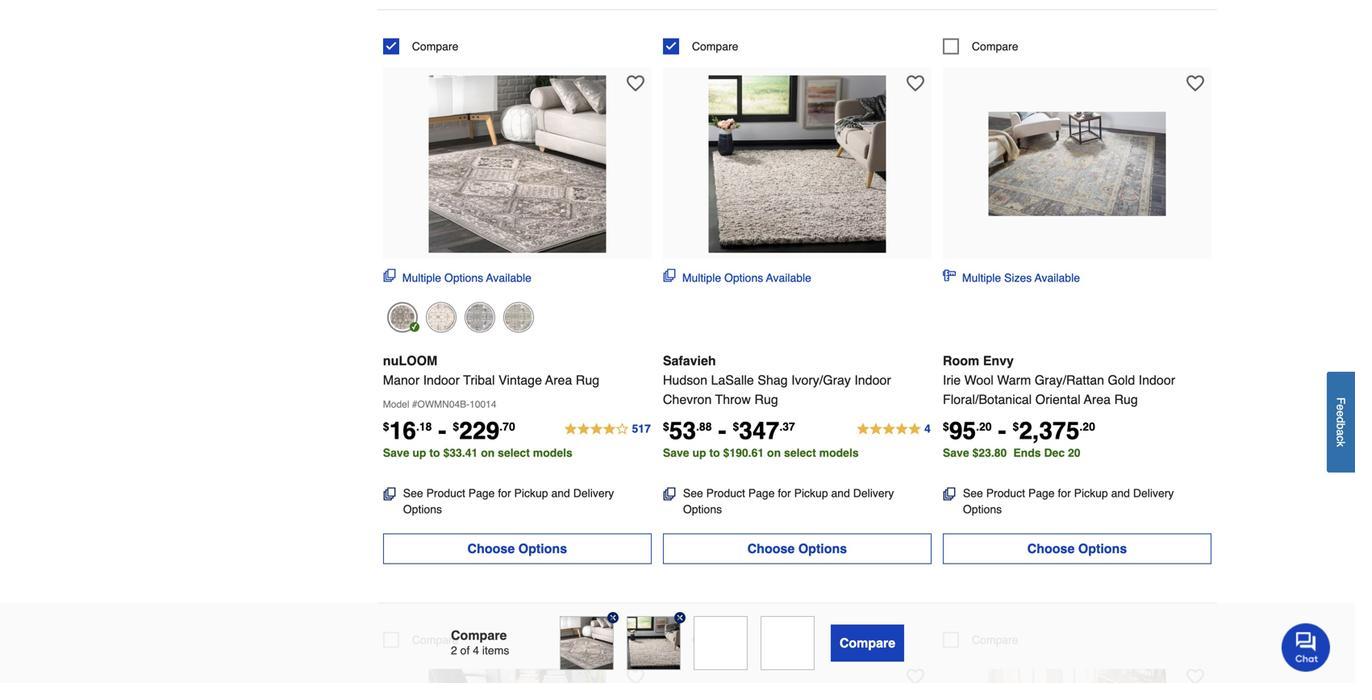 Task type: locate. For each thing, give the bounding box(es) containing it.
0 horizontal spatial see product page for pickup and delivery options
[[403, 487, 614, 516]]

2 choose options from the left
[[747, 541, 847, 556]]

2 horizontal spatial rug
[[1114, 392, 1138, 407]]

chevron
[[663, 392, 712, 407]]

1 horizontal spatial product
[[706, 487, 745, 500]]

1 choose options from the left
[[467, 541, 567, 556]]

up
[[413, 446, 426, 459], [692, 446, 706, 459]]

warm
[[997, 373, 1031, 387]]

1 - from the left
[[438, 417, 446, 445]]

$33.41
[[443, 446, 478, 459]]

2 horizontal spatial for
[[1058, 487, 1071, 500]]

room envy irie wool warm gray/rattan gold indoor floral/botanical oriental area rug image
[[988, 75, 1166, 253]]

pickup
[[514, 487, 548, 500], [794, 487, 828, 500], [1074, 487, 1108, 500]]

rug inside room envy irie wool warm gray/rattan gold indoor floral/botanical oriental area rug
[[1114, 392, 1138, 407]]

0 vertical spatial 4
[[925, 422, 931, 435]]

for down save up to $190.61 on select models
[[778, 487, 791, 500]]

indoor up model # owmn04b-10014
[[423, 373, 460, 387]]

0 horizontal spatial multiple options available
[[402, 271, 531, 284]]

1 and from the left
[[551, 487, 570, 500]]

indoor right gold
[[1139, 373, 1175, 387]]

1 horizontal spatial area
[[1084, 392, 1111, 407]]

1 horizontal spatial page
[[748, 487, 775, 500]]

0 horizontal spatial delivery
[[573, 487, 614, 500]]

0 horizontal spatial product
[[426, 487, 465, 500]]

1002276060 element
[[943, 632, 1018, 648]]

vintage
[[498, 373, 542, 387]]

1 to from the left
[[429, 446, 440, 459]]

manor
[[383, 373, 420, 387]]

- right .18
[[438, 417, 446, 445]]

choose options
[[467, 541, 567, 556], [747, 541, 847, 556], [1027, 541, 1127, 556]]

2 select from the left
[[784, 446, 816, 459]]

1 horizontal spatial choose options
[[747, 541, 847, 556]]

1 $ from the left
[[383, 420, 389, 433]]

1 horizontal spatial pickup
[[794, 487, 828, 500]]

2 product from the left
[[706, 487, 745, 500]]

10014
[[470, 399, 497, 410]]

compare inside compare button
[[840, 636, 896, 651]]

1 for from the left
[[498, 487, 511, 500]]

1 up from the left
[[413, 446, 426, 459]]

room envy irie wool warm gray/rattan gold indoor floral/botanical oriental area rug
[[943, 353, 1175, 407]]

compare for 1002276060 element
[[972, 633, 1018, 646]]

see down 16
[[403, 487, 423, 500]]

1 horizontal spatial see product page for pickup and delivery options
[[683, 487, 894, 516]]

options
[[444, 271, 483, 284], [724, 271, 763, 284], [403, 503, 442, 516], [683, 503, 722, 516], [963, 503, 1002, 516], [518, 541, 567, 556], [798, 541, 847, 556], [1078, 541, 1127, 556]]

see product page for pickup and delivery options
[[403, 487, 614, 516], [683, 487, 894, 516], [963, 487, 1174, 516]]

4 stars image
[[563, 420, 652, 439]]

3 see from the left
[[963, 487, 983, 500]]

1 choose options link from the left
[[383, 533, 652, 564]]

1 indoor from the left
[[423, 373, 460, 387]]

3 indoor from the left
[[1139, 373, 1175, 387]]

#
[[412, 399, 417, 410]]

gray image
[[387, 302, 418, 333]]

items
[[482, 644, 509, 657]]

product down save $23.80 ends dec 20
[[986, 487, 1025, 500]]

area right vintage
[[545, 373, 572, 387]]

beige image
[[426, 302, 456, 333]]

page down "save up to $33.41 on select models"
[[468, 487, 495, 500]]

save for 16
[[383, 446, 409, 459]]

compare
[[412, 40, 458, 53], [692, 40, 738, 53], [972, 40, 1018, 53], [451, 628, 507, 643], [412, 633, 458, 646], [692, 633, 738, 646], [972, 633, 1018, 646], [840, 636, 896, 651]]

3 save from the left
[[943, 446, 969, 459]]

1 multiple options available from the left
[[402, 271, 531, 284]]

compare inside 5005498545 element
[[972, 40, 1018, 53]]

1 horizontal spatial multiple
[[682, 271, 721, 284]]

1 horizontal spatial rug
[[755, 392, 778, 407]]

up down the .88
[[692, 446, 706, 459]]

nuloom manor indoor tribal vintage area rug
[[383, 353, 599, 387]]

c
[[1335, 436, 1347, 442]]

- right the .88
[[718, 417, 726, 445]]

to down '$53.88-$347.37' element
[[709, 446, 720, 459]]

2 for from the left
[[778, 487, 791, 500]]

product
[[426, 487, 465, 500], [706, 487, 745, 500], [986, 487, 1025, 500]]

- for 229
[[438, 417, 446, 445]]

3 see product page for pickup and delivery options from the left
[[963, 487, 1174, 516]]

tribal
[[463, 373, 495, 387]]

0 vertical spatial area
[[545, 373, 572, 387]]

indoor right ivory/gray
[[854, 373, 891, 387]]

1 horizontal spatial choose
[[747, 541, 795, 556]]

indoor inside 'safavieh hudson lasalle shag ivory/gray indoor chevron throw rug'
[[854, 373, 891, 387]]

.70
[[500, 420, 515, 433]]

0 horizontal spatial pickup
[[514, 487, 548, 500]]

2 horizontal spatial save
[[943, 446, 969, 459]]

2 models from the left
[[819, 446, 859, 459]]

page down ends dec 20 element at the bottom of page
[[1028, 487, 1055, 500]]

models down 517 button
[[533, 446, 573, 459]]

1000496657 element
[[663, 38, 738, 54]]

heart outline image
[[627, 74, 644, 92], [907, 74, 924, 92], [1186, 74, 1204, 92], [627, 668, 644, 683], [907, 668, 924, 683]]

2 up from the left
[[692, 446, 706, 459]]

$ up $190.61
[[733, 420, 739, 433]]

see product page for pickup and delivery options down 20
[[963, 487, 1174, 516]]

compare inside 5000228225 element
[[412, 40, 458, 53]]

area
[[545, 373, 572, 387], [1084, 392, 1111, 407]]

for down "save up to $33.41 on select models"
[[498, 487, 511, 500]]

for
[[498, 487, 511, 500], [778, 487, 791, 500], [1058, 487, 1071, 500]]

2 multiple from the left
[[682, 271, 721, 284]]

4
[[925, 422, 931, 435], [473, 644, 479, 657]]

on down 229
[[481, 446, 495, 459]]

0 horizontal spatial choose options
[[467, 541, 567, 556]]

rug inside 'safavieh hudson lasalle shag ivory/gray indoor chevron throw rug'
[[755, 392, 778, 407]]

1 horizontal spatial on
[[767, 446, 781, 459]]

multiple sizes available link
[[943, 269, 1080, 286]]

.20
[[976, 420, 992, 433], [1080, 420, 1095, 433]]

0 horizontal spatial choose options link
[[383, 533, 652, 564]]

sizes
[[1004, 271, 1032, 284]]

1 horizontal spatial models
[[819, 446, 859, 459]]

models
[[533, 446, 573, 459], [819, 446, 859, 459]]

for down 20
[[1058, 487, 1071, 500]]

rug down shag
[[755, 392, 778, 407]]

on for 229
[[481, 446, 495, 459]]

compare 2 of 4 items
[[451, 628, 509, 657]]

1 multiple from the left
[[402, 271, 441, 284]]

2 delivery from the left
[[853, 487, 894, 500]]

compare inside 1002276060 element
[[972, 633, 1018, 646]]

$16.18-$229.70 element
[[383, 417, 515, 445]]

4 right of
[[473, 644, 479, 657]]

1 on from the left
[[481, 446, 495, 459]]

rug up 4 stars 'image'
[[576, 373, 599, 387]]

$ down model
[[383, 420, 389, 433]]

.88
[[696, 420, 712, 433]]

available for safavieh hudson lasalle shag ivory/gray indoor chevron throw rug image
[[766, 271, 811, 284]]

product down $190.61
[[706, 487, 745, 500]]

2 horizontal spatial page
[[1028, 487, 1055, 500]]

irie
[[943, 373, 961, 387]]

see product page for pickup and delivery options down save up to $190.61 on select models
[[683, 487, 894, 516]]

1 horizontal spatial see
[[683, 487, 703, 500]]

- for 347
[[718, 417, 726, 445]]

available
[[486, 271, 531, 284], [766, 271, 811, 284], [1035, 271, 1080, 284]]

2 $ from the left
[[453, 420, 459, 433]]

multiple options available link
[[383, 269, 531, 286], [663, 269, 811, 286]]

.20 up 20
[[1080, 420, 1095, 433]]

on down 347 on the bottom right
[[767, 446, 781, 459]]

- up save $23.80 ends dec 20
[[998, 417, 1006, 445]]

and
[[551, 487, 570, 500], [831, 487, 850, 500], [1111, 487, 1130, 500]]

rug
[[576, 373, 599, 387], [755, 392, 778, 407], [1114, 392, 1138, 407]]

1 vertical spatial 4
[[473, 644, 479, 657]]

0 horizontal spatial page
[[468, 487, 495, 500]]

$ 95 .20 - $ 2,375 .20
[[943, 417, 1095, 445]]

rug down gold
[[1114, 392, 1138, 407]]

choose options link
[[383, 533, 652, 564], [663, 533, 932, 564], [943, 533, 1212, 564]]

save down 16
[[383, 446, 409, 459]]

1 save from the left
[[383, 446, 409, 459]]

2 horizontal spatial choose options
[[1027, 541, 1127, 556]]

2 multiple options available from the left
[[682, 271, 811, 284]]

product down $33.41
[[426, 487, 465, 500]]

3 - from the left
[[998, 417, 1006, 445]]

0 horizontal spatial for
[[498, 487, 511, 500]]

0 horizontal spatial 4
[[473, 644, 479, 657]]

e
[[1335, 404, 1347, 411], [1335, 411, 1347, 417]]

1 horizontal spatial multiple options available link
[[663, 269, 811, 286]]

area down gold
[[1084, 392, 1111, 407]]

up down .18
[[413, 446, 426, 459]]

save up to $33.41 on select models
[[383, 446, 573, 459]]

on
[[481, 446, 495, 459], [767, 446, 781, 459]]

2 pickup from the left
[[794, 487, 828, 500]]

2 horizontal spatial available
[[1035, 271, 1080, 284]]

0 horizontal spatial choose
[[467, 541, 515, 556]]

pickup down "save up to $33.41 on select models"
[[514, 487, 548, 500]]

0 horizontal spatial models
[[533, 446, 573, 459]]

-
[[438, 417, 446, 445], [718, 417, 726, 445], [998, 417, 1006, 445]]

1 horizontal spatial multiple options available
[[682, 271, 811, 284]]

0 horizontal spatial up
[[413, 446, 426, 459]]

see down $23.80
[[963, 487, 983, 500]]

ends dec 20 element
[[1013, 446, 1087, 459]]

1 vertical spatial area
[[1084, 392, 1111, 407]]

16
[[389, 417, 416, 445]]

0 horizontal spatial select
[[498, 446, 530, 459]]

page
[[468, 487, 495, 500], [748, 487, 775, 500], [1028, 487, 1055, 500]]

0 horizontal spatial multiple
[[402, 271, 441, 284]]

1 horizontal spatial and
[[831, 487, 850, 500]]

2 on from the left
[[767, 446, 781, 459]]

2 horizontal spatial delivery
[[1133, 487, 1174, 500]]

2 horizontal spatial multiple
[[962, 271, 1001, 284]]

2 choose from the left
[[747, 541, 795, 556]]

1 choose from the left
[[467, 541, 515, 556]]

.18
[[416, 420, 432, 433]]

1 horizontal spatial delivery
[[853, 487, 894, 500]]

floral/botanical
[[943, 392, 1032, 407]]

1 select from the left
[[498, 446, 530, 459]]

2 page from the left
[[748, 487, 775, 500]]

hudson
[[663, 373, 707, 387]]

select down .70
[[498, 446, 530, 459]]

see product page for pickup and delivery options down "save up to $33.41 on select models"
[[403, 487, 614, 516]]

indoor
[[423, 373, 460, 387], [854, 373, 891, 387], [1139, 373, 1175, 387]]

models down 4 "button"
[[819, 446, 859, 459]]

to for 16
[[429, 446, 440, 459]]

compare for compare button
[[840, 636, 896, 651]]

1 pickup from the left
[[514, 487, 548, 500]]

choose options for 1st choose options link from right
[[1027, 541, 1127, 556]]

$ right 517
[[663, 420, 669, 433]]

0 horizontal spatial multiple options available link
[[383, 269, 531, 286]]

0 horizontal spatial see
[[403, 487, 423, 500]]

517
[[632, 422, 651, 435]]

k
[[1335, 442, 1347, 447]]

2 horizontal spatial -
[[998, 417, 1006, 445]]

1 horizontal spatial -
[[718, 417, 726, 445]]

0 horizontal spatial -
[[438, 417, 446, 445]]

save
[[383, 446, 409, 459], [663, 446, 689, 459], [943, 446, 969, 459]]

up for 16
[[413, 446, 426, 459]]

2 available from the left
[[766, 271, 811, 284]]

gold
[[1108, 373, 1135, 387]]

$ down the owmn04b-
[[453, 420, 459, 433]]

to
[[429, 446, 440, 459], [709, 446, 720, 459]]

2 to from the left
[[709, 446, 720, 459]]

compare inside 5005495657 element
[[692, 633, 738, 646]]

3 available from the left
[[1035, 271, 1080, 284]]

pickup down 20
[[1074, 487, 1108, 500]]

select
[[498, 446, 530, 459], [784, 446, 816, 459]]

model
[[383, 399, 409, 410]]

0 horizontal spatial rug
[[576, 373, 599, 387]]

see down the 53
[[683, 487, 703, 500]]

$ 53 .88 - $ 347 .37
[[663, 417, 795, 445]]

1 multiple options available link from the left
[[383, 269, 531, 286]]

wool
[[964, 373, 994, 387]]

$
[[383, 420, 389, 433], [453, 420, 459, 433], [663, 420, 669, 433], [733, 420, 739, 433], [943, 420, 949, 433], [1013, 420, 1019, 433]]

multiple options available
[[402, 271, 531, 284], [682, 271, 811, 284]]

e up b
[[1335, 411, 1347, 417]]

2 horizontal spatial see
[[963, 487, 983, 500]]

0 horizontal spatial area
[[545, 373, 572, 387]]

3 $ from the left
[[663, 420, 669, 433]]

choose
[[467, 541, 515, 556], [747, 541, 795, 556], [1027, 541, 1075, 556]]

save down 95
[[943, 446, 969, 459]]

2 horizontal spatial choose
[[1027, 541, 1075, 556]]

0 horizontal spatial and
[[551, 487, 570, 500]]

remove this product image
[[674, 612, 686, 624]]

compare inside 1001407420 element
[[412, 633, 458, 646]]

0 horizontal spatial on
[[481, 446, 495, 459]]

to left $33.41
[[429, 446, 440, 459]]

2 multiple options available link from the left
[[663, 269, 811, 286]]

compare for 1001407420 element
[[412, 633, 458, 646]]

1 horizontal spatial .20
[[1080, 420, 1095, 433]]

1 horizontal spatial choose options link
[[663, 533, 932, 564]]

delivery
[[573, 487, 614, 500], [853, 487, 894, 500], [1133, 487, 1174, 500]]

f e e d b a c k button
[[1327, 372, 1355, 473]]

blue image
[[464, 302, 495, 333]]

3 choose options from the left
[[1027, 541, 1127, 556]]

f
[[1335, 398, 1347, 405]]

pickup down save up to $190.61 on select models
[[794, 487, 828, 500]]

see
[[403, 487, 423, 500], [683, 487, 703, 500], [963, 487, 983, 500]]

compare inside the 1000496657 element
[[692, 40, 738, 53]]

remove this product image
[[607, 612, 619, 624]]

2 horizontal spatial product
[[986, 487, 1025, 500]]

2 indoor from the left
[[854, 373, 891, 387]]

4 left 95
[[925, 422, 931, 435]]

1 horizontal spatial save
[[663, 446, 689, 459]]

1 horizontal spatial up
[[692, 446, 706, 459]]

.20 up $23.80
[[976, 420, 992, 433]]

1 horizontal spatial available
[[766, 271, 811, 284]]

select down .37
[[784, 446, 816, 459]]

select for 347
[[784, 446, 816, 459]]

page down save up to $190.61 on select models
[[748, 487, 775, 500]]

gray/rattan
[[1035, 373, 1104, 387]]

2 horizontal spatial indoor
[[1139, 373, 1175, 387]]

1 models from the left
[[533, 446, 573, 459]]

2 horizontal spatial and
[[1111, 487, 1130, 500]]

2 save from the left
[[663, 446, 689, 459]]

1 horizontal spatial for
[[778, 487, 791, 500]]

1 horizontal spatial to
[[709, 446, 720, 459]]

2
[[451, 644, 457, 657]]

2 choose options link from the left
[[663, 533, 932, 564]]

3 pickup from the left
[[1074, 487, 1108, 500]]

0 horizontal spatial to
[[429, 446, 440, 459]]

area inside nuloom manor indoor tribal vintage area rug
[[545, 373, 572, 387]]

1 horizontal spatial 4
[[925, 422, 931, 435]]

1 horizontal spatial select
[[784, 446, 816, 459]]

1 horizontal spatial indoor
[[854, 373, 891, 387]]

2 horizontal spatial see product page for pickup and delivery options
[[963, 487, 1174, 516]]

4 $ from the left
[[733, 420, 739, 433]]

0 horizontal spatial available
[[486, 271, 531, 284]]

2 horizontal spatial pickup
[[1074, 487, 1108, 500]]

3 multiple from the left
[[962, 271, 1001, 284]]

4 inside 5 stars image
[[925, 422, 931, 435]]

e up d
[[1335, 404, 1347, 411]]

save down the 53
[[663, 446, 689, 459]]

$ up savings save $23.80 element
[[1013, 420, 1019, 433]]

2 - from the left
[[718, 417, 726, 445]]

4 inside compare 2 of 4 items
[[473, 644, 479, 657]]

1 delivery from the left
[[573, 487, 614, 500]]

0 horizontal spatial indoor
[[423, 373, 460, 387]]

indoor inside nuloom manor indoor tribal vintage area rug
[[423, 373, 460, 387]]

save up to $190.61 on select models
[[663, 446, 859, 459]]

2,375
[[1019, 417, 1080, 445]]

multiple
[[402, 271, 441, 284], [682, 271, 721, 284], [962, 271, 1001, 284]]

$ down irie
[[943, 420, 949, 433]]

5000228225 element
[[383, 38, 458, 54]]

0 horizontal spatial .20
[[976, 420, 992, 433]]

owmn04b-
[[417, 399, 470, 410]]

2 horizontal spatial choose options link
[[943, 533, 1212, 564]]

0 horizontal spatial save
[[383, 446, 409, 459]]



Task type: describe. For each thing, give the bounding box(es) containing it.
5 $ from the left
[[943, 420, 949, 433]]

envy
[[983, 353, 1014, 368]]

area inside room envy irie wool warm gray/rattan gold indoor floral/botanical oriental area rug
[[1084, 392, 1111, 407]]

compare button
[[831, 625, 904, 662]]

up for 53
[[692, 446, 706, 459]]

$23.80
[[972, 446, 1007, 459]]

compare for 5005498545 element
[[972, 40, 1018, 53]]

6 $ from the left
[[1013, 420, 1019, 433]]

rug inside nuloom manor indoor tribal vintage area rug
[[576, 373, 599, 387]]

save for 53
[[663, 446, 689, 459]]

select for 229
[[498, 446, 530, 459]]

ivory/gray
[[791, 373, 851, 387]]

safavieh hudson lasalle shag ivory/gray indoor chevron throw rug
[[663, 353, 891, 407]]

chat invite button image
[[1282, 623, 1331, 672]]

to for 53
[[709, 446, 720, 459]]

heart outline image
[[1186, 668, 1204, 683]]

multiple for multiple sizes available link at the right top of page
[[962, 271, 1001, 284]]

3 product from the left
[[986, 487, 1025, 500]]

indoor inside room envy irie wool warm gray/rattan gold indoor floral/botanical oriental area rug
[[1139, 373, 1175, 387]]

2 e from the top
[[1335, 411, 1347, 417]]

savings save $23.80 element
[[943, 446, 1087, 459]]

multiple for second multiple options available link from right
[[402, 271, 441, 284]]

4 button
[[856, 420, 932, 439]]

d
[[1335, 417, 1347, 423]]

multiple sizes available
[[962, 271, 1080, 284]]

3 choose options link from the left
[[943, 533, 1212, 564]]

3 for from the left
[[1058, 487, 1071, 500]]

multiple for 1st multiple options available link from right
[[682, 271, 721, 284]]

- for 2,375
[[998, 417, 1006, 445]]

charcoal image
[[503, 302, 534, 333]]

compare for the 1000496657 element
[[692, 40, 738, 53]]

53
[[669, 417, 696, 445]]

347
[[739, 417, 779, 445]]

1 see from the left
[[403, 487, 423, 500]]

1 e from the top
[[1335, 404, 1347, 411]]

$190.61
[[723, 446, 764, 459]]

2 see from the left
[[683, 487, 703, 500]]

20
[[1068, 446, 1081, 459]]

517 button
[[563, 420, 652, 439]]

5 stars image
[[856, 420, 932, 439]]

1 product from the left
[[426, 487, 465, 500]]

3 and from the left
[[1111, 487, 1130, 500]]

choose options for third choose options link from right
[[467, 541, 567, 556]]

models for 229
[[533, 446, 573, 459]]

1001407420 element
[[383, 632, 458, 648]]

5005498545 element
[[943, 38, 1018, 54]]

229
[[459, 417, 500, 445]]

room
[[943, 353, 979, 368]]

a
[[1335, 430, 1347, 436]]

2 see product page for pickup and delivery options from the left
[[683, 487, 894, 516]]

safavieh
[[663, 353, 716, 368]]

3 delivery from the left
[[1133, 487, 1174, 500]]

save $23.80 ends dec 20
[[943, 446, 1081, 459]]

compare for 5005495657 element
[[692, 633, 738, 646]]

safavieh hudson lasalle shag ivory/gray indoor chevron throw rug image
[[709, 75, 886, 253]]

nuloom
[[383, 353, 437, 368]]

b
[[1335, 423, 1347, 430]]

95
[[949, 417, 976, 445]]

available for room envy irie wool warm gray/rattan gold indoor floral/botanical oriental area rug image
[[1035, 271, 1080, 284]]

$ 16 .18 - $ 229 .70
[[383, 417, 515, 445]]

nuloom manor indoor tribal vintage area rug image
[[429, 75, 606, 253]]

2 and from the left
[[831, 487, 850, 500]]

3 page from the left
[[1028, 487, 1055, 500]]

throw
[[715, 392, 751, 407]]

dec
[[1044, 446, 1065, 459]]

3 choose from the left
[[1027, 541, 1075, 556]]

5005495657 element
[[663, 632, 738, 648]]

model # owmn04b-10014
[[383, 399, 497, 410]]

2 .20 from the left
[[1080, 420, 1095, 433]]

$53.88-$347.37 element
[[663, 417, 795, 445]]

compare inside compare 2 of 4 items
[[451, 628, 507, 643]]

f e e d b a c k
[[1335, 398, 1347, 447]]

models for 347
[[819, 446, 859, 459]]

1 see product page for pickup and delivery options from the left
[[403, 487, 614, 516]]

choose options for second choose options link from left
[[747, 541, 847, 556]]

shag
[[758, 373, 788, 387]]

ends
[[1013, 446, 1041, 459]]

$95.20-$2,375.20 element
[[943, 417, 1095, 445]]

.37
[[779, 420, 795, 433]]

on for 347
[[767, 446, 781, 459]]

1 .20 from the left
[[976, 420, 992, 433]]

lasalle
[[711, 373, 754, 387]]

1 available from the left
[[486, 271, 531, 284]]

oriental
[[1035, 392, 1081, 407]]

of
[[460, 644, 470, 657]]

compare for 5000228225 element
[[412, 40, 458, 53]]

1 page from the left
[[468, 487, 495, 500]]



Task type: vqa. For each thing, say whether or not it's contained in the screenshot.
the middle See
yes



